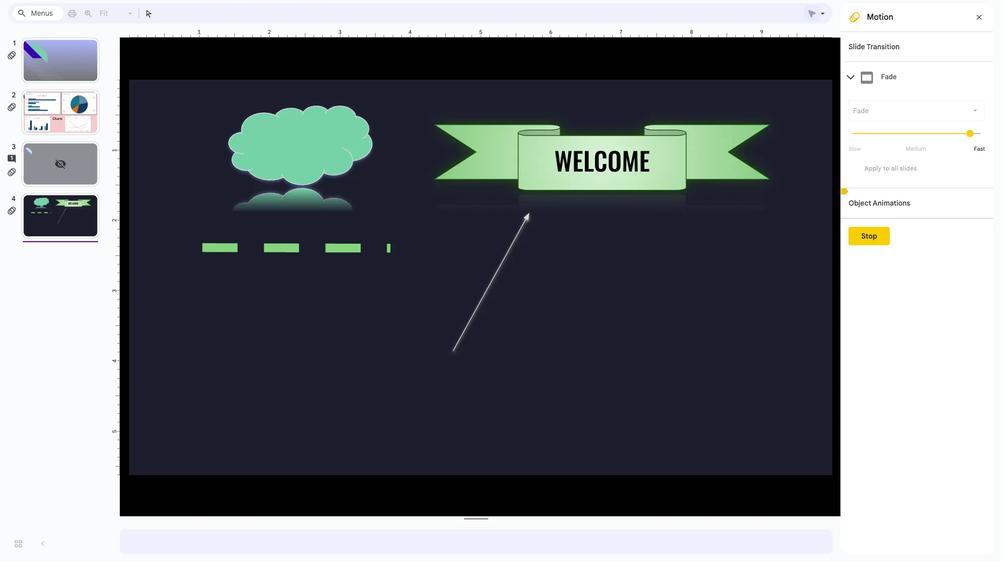 Task type: vqa. For each thing, say whether or not it's contained in the screenshot.
Font size text box at top left
no



Task type: describe. For each thing, give the bounding box(es) containing it.
medium
[[906, 146, 927, 153]]

object animations
[[849, 199, 911, 208]]

navigation inside the motion application
[[0, 27, 112, 563]]

motion
[[867, 12, 894, 22]]

apply to all slides
[[865, 165, 918, 172]]

slides
[[900, 165, 918, 172]]

medium button
[[894, 146, 939, 153]]

slow
[[849, 146, 861, 153]]

fade tab panel
[[845, 93, 993, 188]]

fade option
[[854, 106, 869, 116]]

main toolbar
[[63, 6, 157, 21]]

motion application
[[0, 0, 1002, 563]]

fade list box
[[849, 100, 985, 122]]

fade inside tab
[[882, 73, 897, 81]]

duration element
[[849, 122, 985, 153]]

stop button
[[849, 227, 890, 246]]

Menus field
[[13, 6, 64, 20]]

mode and view toolbar
[[804, 3, 827, 23]]

to
[[884, 165, 890, 172]]

apply
[[865, 165, 882, 172]]

stop
[[862, 232, 878, 241]]



Task type: locate. For each thing, give the bounding box(es) containing it.
animations
[[873, 199, 911, 208]]

Zoom field
[[97, 6, 137, 21]]

fast button
[[975, 146, 985, 153]]

slider inside fade tab panel
[[849, 122, 985, 145]]

1 horizontal spatial fade
[[882, 73, 897, 81]]

fade inside list box
[[854, 107, 869, 115]]

fade up slow button at the top right
[[854, 107, 869, 115]]

object
[[849, 199, 872, 208]]

apply to all slides button
[[849, 160, 933, 178]]

slide
[[849, 42, 865, 51]]

all
[[892, 165, 899, 172]]

slide transition
[[849, 42, 900, 51]]

slow button
[[849, 146, 861, 153]]

fade
[[882, 73, 897, 81], [854, 107, 869, 115]]

motion section
[[841, 3, 993, 555]]

fade down transition
[[882, 73, 897, 81]]

fade tab
[[845, 62, 993, 93]]

1 vertical spatial fade
[[854, 107, 869, 115]]

live pointer settings image
[[819, 7, 825, 10]]

0 vertical spatial fade
[[882, 73, 897, 81]]

fast
[[975, 146, 985, 153]]

slider
[[849, 122, 985, 145]]

navigation
[[0, 27, 112, 563]]

Zoom text field
[[98, 6, 127, 20]]

transition
[[867, 42, 900, 51]]

0 horizontal spatial fade
[[854, 107, 869, 115]]



